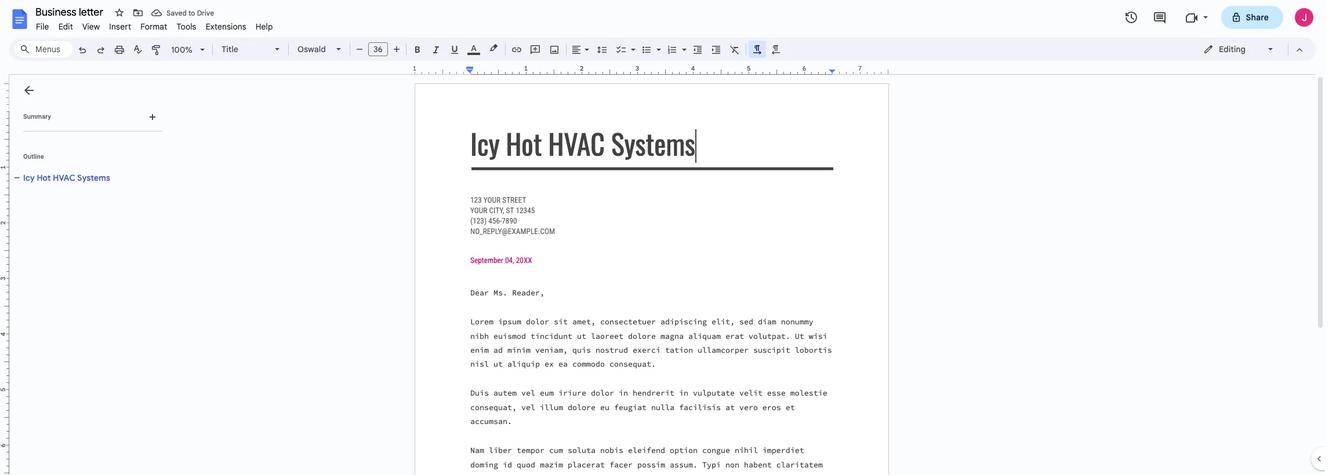Task type: vqa. For each thing, say whether or not it's contained in the screenshot.
pdate 'HEADING
no



Task type: describe. For each thing, give the bounding box(es) containing it.
summary heading
[[23, 113, 51, 122]]

format menu item
[[136, 20, 172, 34]]

icy
[[23, 173, 35, 183]]

file menu item
[[31, 20, 54, 34]]

icy hot hvac systems
[[23, 173, 110, 183]]

oswald option
[[298, 41, 329, 57]]

Star checkbox
[[111, 5, 128, 21]]

editing
[[1219, 44, 1246, 55]]

edit menu item
[[54, 20, 78, 34]]

view
[[82, 21, 100, 32]]

mode and view toolbar
[[1195, 38, 1309, 61]]

text color image
[[467, 41, 480, 55]]

saved to drive
[[166, 8, 214, 17]]

file
[[36, 21, 49, 32]]

Font size text field
[[369, 42, 387, 56]]

extensions menu item
[[201, 20, 251, 34]]

extensions
[[206, 21, 246, 32]]

Zoom field
[[166, 41, 210, 59]]

saved to drive button
[[148, 5, 217, 21]]

help menu item
[[251, 20, 278, 34]]

line & paragraph spacing image
[[595, 41, 609, 57]]

1
[[413, 64, 417, 72]]

title
[[222, 44, 238, 55]]

hvac
[[53, 173, 76, 183]]

Font size field
[[368, 42, 393, 57]]

tools
[[177, 21, 196, 32]]

summary
[[23, 113, 51, 121]]



Task type: locate. For each thing, give the bounding box(es) containing it.
right margin image
[[829, 66, 888, 74]]

hot
[[37, 173, 51, 183]]

menu bar
[[31, 15, 278, 34]]

oswald
[[298, 44, 326, 55]]

drive
[[197, 8, 214, 17]]

document outline element
[[9, 75, 167, 476]]

help
[[256, 21, 273, 32]]

tools menu item
[[172, 20, 201, 34]]

menu bar banner
[[0, 0, 1325, 476]]

insert menu item
[[105, 20, 136, 34]]

systems
[[77, 173, 110, 183]]

Menus field
[[14, 41, 72, 57]]

outline heading
[[9, 153, 167, 169]]

to
[[188, 8, 195, 17]]

format
[[140, 21, 167, 32]]

top margin image
[[0, 84, 9, 115]]

application
[[0, 0, 1325, 476]]

outline
[[23, 153, 44, 161]]

menu bar containing file
[[31, 15, 278, 34]]

edit
[[58, 21, 73, 32]]

left margin image
[[415, 66, 474, 74]]

main toolbar
[[72, 0, 785, 329]]

saved
[[166, 8, 187, 17]]

share
[[1246, 12, 1269, 23]]

styles list. title selected. option
[[222, 41, 268, 57]]

Zoom text field
[[168, 42, 196, 58]]

menu bar inside menu bar banner
[[31, 15, 278, 34]]

Rename text field
[[31, 5, 110, 19]]

view menu item
[[78, 20, 105, 34]]

editing button
[[1195, 41, 1283, 58]]

insert
[[109, 21, 131, 32]]

application containing share
[[0, 0, 1325, 476]]

highlight color image
[[487, 41, 500, 55]]

insert image image
[[548, 41, 561, 57]]

share button
[[1221, 6, 1283, 29]]



